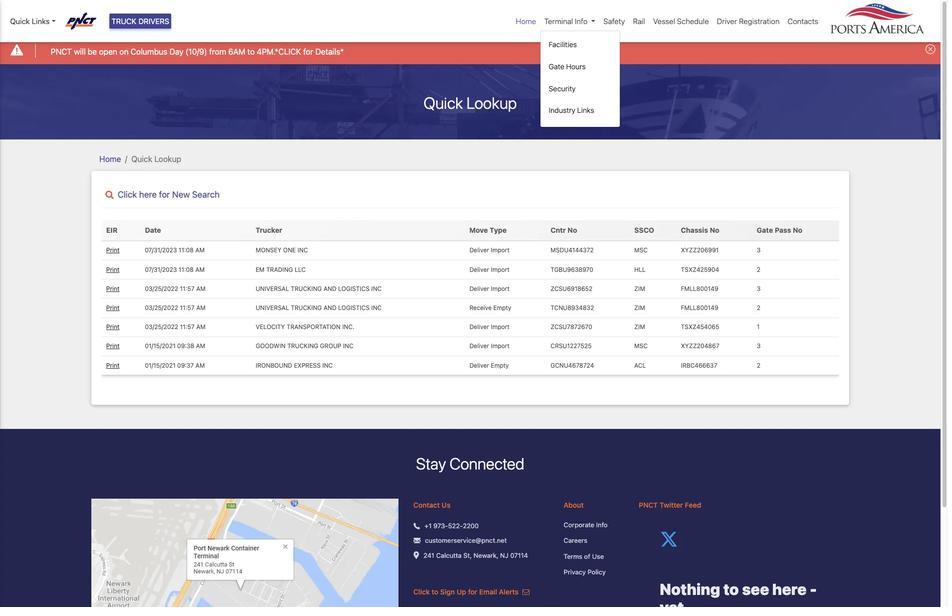 Task type: describe. For each thing, give the bounding box(es) containing it.
gate for gate hours
[[549, 62, 565, 71]]

2 for fmll800149
[[757, 304, 761, 312]]

0 horizontal spatial for
[[159, 189, 170, 200]]

msdu4144372
[[551, 247, 594, 254]]

07/31/2023 for em
[[145, 266, 177, 274]]

schedule
[[677, 17, 709, 26]]

about
[[564, 501, 584, 510]]

driver registration link
[[713, 12, 784, 31]]

quick links link
[[10, 16, 56, 27]]

feed
[[685, 501, 702, 510]]

receive empty
[[470, 304, 512, 312]]

07114
[[511, 552, 528, 560]]

calcutta
[[436, 552, 462, 560]]

nj
[[500, 552, 509, 560]]

use
[[592, 553, 604, 561]]

click to sign up for email alerts
[[414, 588, 521, 596]]

trading
[[266, 266, 293, 274]]

date
[[145, 226, 161, 235]]

customerservice@pnct.net link
[[425, 536, 507, 546]]

driver
[[717, 17, 738, 26]]

pass
[[775, 226, 792, 235]]

1
[[757, 324, 760, 331]]

print link for msdu4144372
[[106, 247, 120, 254]]

09:38
[[177, 343, 194, 350]]

stay connected
[[416, 455, 525, 474]]

trucking for tcnu8934832
[[291, 304, 322, 312]]

3 for fmll800149
[[757, 285, 761, 293]]

open
[[99, 47, 117, 56]]

241
[[424, 552, 435, 560]]

terms of use
[[564, 553, 604, 561]]

deliver import for tgbu9638970
[[470, 266, 510, 274]]

1 vertical spatial quick lookup
[[131, 154, 181, 164]]

for inside alert
[[303, 47, 313, 56]]

11:57 for tcnu8934832
[[180, 304, 195, 312]]

1 horizontal spatial home link
[[512, 12, 541, 31]]

click here for new search link
[[101, 189, 840, 200]]

msc for xyzz206991
[[635, 247, 648, 254]]

info for terminal info
[[575, 17, 588, 26]]

search
[[192, 189, 220, 200]]

print for msdu4144372
[[106, 247, 120, 254]]

ironbound express inc
[[256, 362, 333, 369]]

type
[[490, 226, 507, 235]]

express
[[294, 362, 321, 369]]

deliver empty
[[470, 362, 509, 369]]

03/25/2022 for tcnu8934832
[[145, 304, 178, 312]]

info for corporate info
[[597, 521, 608, 529]]

truck drivers
[[112, 17, 169, 26]]

03/25/2022 11:57 am for zcsu6918652
[[145, 285, 206, 293]]

01/15/2021 09:38 am
[[145, 343, 205, 350]]

drivers
[[139, 17, 169, 26]]

hours
[[566, 62, 586, 71]]

print link for gcnu4678724
[[106, 362, 120, 369]]

03/25/2022 11:57 am for tcnu8934832
[[145, 304, 206, 312]]

quick inside 'link'
[[10, 17, 30, 26]]

print for tcnu8934832
[[106, 304, 120, 312]]

4pm.*click
[[257, 47, 301, 56]]

click here for new search
[[118, 189, 220, 200]]

0 vertical spatial quick lookup
[[424, 93, 517, 112]]

empty for deliver empty
[[491, 362, 509, 369]]

ironbound
[[256, 362, 292, 369]]

industry links link
[[545, 101, 616, 120]]

links for quick links
[[32, 17, 50, 26]]

03/25/2022 for zcsu7872670
[[145, 324, 178, 331]]

click for click to sign up for email alerts
[[414, 588, 430, 596]]

columbus
[[131, 47, 167, 56]]

security
[[549, 84, 576, 93]]

transportation
[[287, 324, 341, 331]]

quick links
[[10, 17, 50, 26]]

no for chassis no
[[710, 226, 720, 235]]

vessel
[[654, 17, 676, 26]]

vessel schedule link
[[649, 12, 713, 31]]

print link for zcsu6918652
[[106, 285, 120, 293]]

us
[[442, 501, 451, 510]]

chassis
[[681, 226, 709, 235]]

sign
[[440, 588, 455, 596]]

01/15/2021 09:37 am
[[145, 362, 205, 369]]

privacy policy link
[[564, 568, 624, 578]]

group
[[320, 343, 342, 350]]

fmll800149 for 3
[[681, 285, 719, 293]]

deliver for tgbu9638970
[[470, 266, 489, 274]]

customerservice@pnct.net
[[425, 537, 507, 545]]

zim for tcnu8934832
[[635, 304, 646, 312]]

973-
[[434, 522, 448, 530]]

gate pass no
[[757, 226, 803, 235]]

deliver for gcnu4678724
[[470, 362, 489, 369]]

zim for zcsu6918652
[[635, 285, 646, 293]]

+1 973-522-2200
[[425, 522, 479, 530]]

industry links
[[549, 106, 595, 115]]

driver registration
[[717, 17, 780, 26]]

deliver import for msdu4144372
[[470, 247, 510, 254]]

monsey one inc
[[256, 247, 308, 254]]

ssco
[[635, 226, 655, 235]]

envelope o image
[[523, 589, 530, 596]]

11:57 for zcsu6918652
[[180, 285, 195, 293]]

am for msdu4144372
[[195, 247, 205, 254]]

safety
[[604, 17, 625, 26]]

rail
[[633, 17, 645, 26]]

rail link
[[629, 12, 649, 31]]

pnct twitter feed
[[639, 501, 702, 510]]

careers link
[[564, 536, 624, 546]]

privacy policy
[[564, 569, 606, 577]]

0 horizontal spatial lookup
[[154, 154, 181, 164]]

print for crsu1227525
[[106, 343, 120, 350]]

registration
[[739, 17, 780, 26]]

am for gcnu4678724
[[196, 362, 205, 369]]

import for msdu4144372
[[491, 247, 510, 254]]

terminal info
[[545, 17, 588, 26]]

safety link
[[600, 12, 629, 31]]

0 vertical spatial lookup
[[467, 93, 517, 112]]

acl
[[635, 362, 646, 369]]

deliver for msdu4144372
[[470, 247, 489, 254]]

print for gcnu4678724
[[106, 362, 120, 369]]

trucking for zcsu6918652
[[291, 285, 322, 293]]

07/31/2023 11:08 am for monsey
[[145, 247, 205, 254]]

industry
[[549, 106, 576, 115]]

2 for tsxz425904
[[757, 266, 761, 274]]

2 vertical spatial for
[[468, 588, 478, 596]]

print link for zcsu7872670
[[106, 324, 120, 331]]



Task type: vqa. For each thing, say whether or not it's contained in the screenshot.


Task type: locate. For each thing, give the bounding box(es) containing it.
import for zcsu7872670
[[491, 324, 510, 331]]

5 deliver from the top
[[470, 343, 489, 350]]

logistics
[[338, 285, 370, 293], [338, 304, 370, 312]]

move type
[[470, 226, 507, 235]]

1 vertical spatial links
[[578, 106, 595, 115]]

goodwin trucking group inc
[[256, 343, 354, 350]]

5 import from the top
[[491, 343, 510, 350]]

2 no from the left
[[710, 226, 720, 235]]

here
[[139, 189, 157, 200]]

universal trucking and logistics inc for deliver import
[[256, 285, 382, 293]]

pnct will be open on columbus day (10/9) from 6am to 4pm.*click for details* alert
[[0, 37, 941, 64]]

3 print from the top
[[106, 285, 120, 293]]

1 horizontal spatial links
[[578, 106, 595, 115]]

gate left hours
[[549, 62, 565, 71]]

to inside alert
[[248, 47, 255, 56]]

1 vertical spatial msc
[[635, 343, 648, 350]]

0 horizontal spatial home
[[99, 154, 121, 164]]

2 deliver import from the top
[[470, 266, 510, 274]]

0 horizontal spatial home link
[[99, 154, 121, 164]]

gate left pass
[[757, 226, 774, 235]]

universal trucking and logistics inc for receive empty
[[256, 304, 382, 312]]

0 vertical spatial zim
[[635, 285, 646, 293]]

2 down 1
[[757, 362, 761, 369]]

1 universal from the top
[[256, 285, 289, 293]]

0 vertical spatial pnct
[[51, 47, 72, 56]]

terms
[[564, 553, 583, 561]]

print for zcsu6918652
[[106, 285, 120, 293]]

2 horizontal spatial for
[[468, 588, 478, 596]]

logistics for deliver import
[[338, 285, 370, 293]]

em
[[256, 266, 265, 274]]

1 3 from the top
[[757, 247, 761, 254]]

01/15/2021
[[145, 343, 176, 350], [145, 362, 176, 369]]

1 horizontal spatial pnct
[[639, 501, 658, 510]]

home up search icon
[[99, 154, 121, 164]]

2 logistics from the top
[[338, 304, 370, 312]]

home link left the terminal
[[512, 12, 541, 31]]

0 horizontal spatial links
[[32, 17, 50, 26]]

01/15/2021 down the 01/15/2021 09:38 am
[[145, 362, 176, 369]]

3 print link from the top
[[106, 285, 120, 293]]

deliver import for zcsu7872670
[[470, 324, 510, 331]]

connected
[[450, 455, 525, 474]]

2 print from the top
[[106, 266, 120, 274]]

trucking down llc
[[291, 285, 322, 293]]

3 03/25/2022 from the top
[[145, 324, 178, 331]]

0 vertical spatial 07/31/2023 11:08 am
[[145, 247, 205, 254]]

2 vertical spatial 11:57
[[180, 324, 195, 331]]

gate hours
[[549, 62, 586, 71]]

2 universal from the top
[[256, 304, 289, 312]]

1 vertical spatial home link
[[99, 154, 121, 164]]

1 vertical spatial trucking
[[291, 304, 322, 312]]

03/25/2022 11:57 am for zcsu7872670
[[145, 324, 206, 331]]

1 deliver import from the top
[[470, 247, 510, 254]]

universal trucking and logistics inc up transportation
[[256, 304, 382, 312]]

1 logistics from the top
[[338, 285, 370, 293]]

print for zcsu7872670
[[106, 324, 120, 331]]

1 vertical spatial quick
[[424, 93, 463, 112]]

11:57 for zcsu7872670
[[180, 324, 195, 331]]

hll
[[635, 266, 646, 274]]

to left sign
[[432, 588, 439, 596]]

1 horizontal spatial quick
[[131, 154, 152, 164]]

1 vertical spatial universal
[[256, 304, 289, 312]]

facilities link
[[545, 35, 616, 54]]

am for zcsu7872670
[[196, 324, 206, 331]]

1 vertical spatial 03/25/2022
[[145, 304, 178, 312]]

1 horizontal spatial home
[[516, 17, 537, 26]]

3 no from the left
[[793, 226, 803, 235]]

tcnu8934832
[[551, 304, 594, 312]]

click
[[118, 189, 137, 200], [414, 588, 430, 596]]

7 print link from the top
[[106, 362, 120, 369]]

3 down 1
[[757, 343, 761, 350]]

no right cntr
[[568, 226, 578, 235]]

deliver for zcsu6918652
[[470, 285, 489, 293]]

2 03/25/2022 from the top
[[145, 304, 178, 312]]

0 vertical spatial gate
[[549, 62, 565, 71]]

logistics for receive empty
[[338, 304, 370, 312]]

universal down trading
[[256, 285, 289, 293]]

click right search icon
[[118, 189, 137, 200]]

click for click here for new search
[[118, 189, 137, 200]]

truck drivers link
[[109, 14, 171, 29]]

from
[[209, 47, 226, 56]]

01/15/2021 for 01/15/2021 09:38 am
[[145, 343, 176, 350]]

2 msc from the top
[[635, 343, 648, 350]]

1 vertical spatial fmll800149
[[681, 304, 719, 312]]

2 horizontal spatial no
[[793, 226, 803, 235]]

links inside 'link'
[[32, 17, 50, 26]]

1 fmll800149 from the top
[[681, 285, 719, 293]]

print link for tgbu9638970
[[106, 266, 120, 274]]

1 03/25/2022 11:57 am from the top
[[145, 285, 206, 293]]

0 vertical spatial universal trucking and logistics inc
[[256, 285, 382, 293]]

for
[[303, 47, 313, 56], [159, 189, 170, 200], [468, 588, 478, 596]]

522-
[[448, 522, 463, 530]]

1 11:57 from the top
[[180, 285, 195, 293]]

up
[[457, 588, 466, 596]]

search image
[[105, 191, 114, 199]]

deliver import
[[470, 247, 510, 254], [470, 266, 510, 274], [470, 285, 510, 293], [470, 324, 510, 331], [470, 343, 510, 350]]

2 2 from the top
[[757, 304, 761, 312]]

2 01/15/2021 from the top
[[145, 362, 176, 369]]

2 zim from the top
[[635, 304, 646, 312]]

pnct left will at top left
[[51, 47, 72, 56]]

links for industry links
[[578, 106, 595, 115]]

trucking up velocity transportation inc.
[[291, 304, 322, 312]]

2 fmll800149 from the top
[[681, 304, 719, 312]]

home left the terminal
[[516, 17, 537, 26]]

to
[[248, 47, 255, 56], [432, 588, 439, 596]]

crsu1227525
[[551, 343, 592, 350]]

1 vertical spatial empty
[[491, 362, 509, 369]]

terminal info link
[[541, 12, 600, 31]]

1 vertical spatial lookup
[[154, 154, 181, 164]]

no right pass
[[793, 226, 803, 235]]

0 horizontal spatial click
[[118, 189, 137, 200]]

0 vertical spatial 11:08
[[179, 247, 194, 254]]

pnct left twitter
[[639, 501, 658, 510]]

fmll800149 for 2
[[681, 304, 719, 312]]

lookup
[[467, 93, 517, 112], [154, 154, 181, 164]]

print link for tcnu8934832
[[106, 304, 120, 312]]

info up careers link
[[597, 521, 608, 529]]

1 vertical spatial 03/25/2022 11:57 am
[[145, 304, 206, 312]]

09:37
[[177, 362, 194, 369]]

zim
[[635, 285, 646, 293], [635, 304, 646, 312], [635, 324, 646, 331]]

security link
[[545, 79, 616, 98]]

fmll800149 up 'tsxz454065'
[[681, 304, 719, 312]]

privacy
[[564, 569, 586, 577]]

cntr
[[551, 226, 566, 235]]

st,
[[464, 552, 472, 560]]

pnct for pnct will be open on columbus day (10/9) from 6am to 4pm.*click for details*
[[51, 47, 72, 56]]

eir
[[106, 226, 118, 235]]

2 and from the top
[[324, 304, 337, 312]]

contact us
[[414, 501, 451, 510]]

0 vertical spatial fmll800149
[[681, 285, 719, 293]]

1 vertical spatial logistics
[[338, 304, 370, 312]]

3 for xyzz204867
[[757, 343, 761, 350]]

5 deliver import from the top
[[470, 343, 510, 350]]

0 horizontal spatial gate
[[549, 62, 565, 71]]

2
[[757, 266, 761, 274], [757, 304, 761, 312], [757, 362, 761, 369]]

info
[[575, 17, 588, 26], [597, 521, 608, 529]]

irbc466637
[[681, 362, 718, 369]]

1 07/31/2023 11:08 am from the top
[[145, 247, 205, 254]]

2 vertical spatial 3
[[757, 343, 761, 350]]

1 msc from the top
[[635, 247, 648, 254]]

velocity
[[256, 324, 285, 331]]

for right here
[[159, 189, 170, 200]]

1 print from the top
[[106, 247, 120, 254]]

241 calcutta st, newark, nj 07114
[[424, 552, 528, 560]]

trucking for crsu1227525
[[287, 343, 319, 350]]

pnct for pnct twitter feed
[[639, 501, 658, 510]]

info right the terminal
[[575, 17, 588, 26]]

am for crsu1227525
[[196, 343, 205, 350]]

0 horizontal spatial info
[[575, 17, 588, 26]]

on
[[119, 47, 129, 56]]

1 vertical spatial for
[[159, 189, 170, 200]]

1 vertical spatial 11:57
[[180, 304, 195, 312]]

2 11:08 from the top
[[179, 266, 194, 274]]

0 vertical spatial quick
[[10, 17, 30, 26]]

tgbu9638970
[[551, 266, 594, 274]]

3 11:57 from the top
[[180, 324, 195, 331]]

stay
[[416, 455, 446, 474]]

1 horizontal spatial quick lookup
[[424, 93, 517, 112]]

07/31/2023 for monsey
[[145, 247, 177, 254]]

vessel schedule
[[654, 17, 709, 26]]

1 2 from the top
[[757, 266, 761, 274]]

0 vertical spatial home link
[[512, 12, 541, 31]]

2 vertical spatial 2
[[757, 362, 761, 369]]

3 3 from the top
[[757, 343, 761, 350]]

03/25/2022 for zcsu6918652
[[145, 285, 178, 293]]

2 11:57 from the top
[[180, 304, 195, 312]]

1 deliver from the top
[[470, 247, 489, 254]]

1 vertical spatial gate
[[757, 226, 774, 235]]

4 import from the top
[[491, 324, 510, 331]]

0 vertical spatial universal
[[256, 285, 289, 293]]

1 horizontal spatial click
[[414, 588, 430, 596]]

pnct
[[51, 47, 72, 56], [639, 501, 658, 510]]

1 vertical spatial 07/31/2023
[[145, 266, 177, 274]]

0 vertical spatial 07/31/2023
[[145, 247, 177, 254]]

2 for irbc466637
[[757, 362, 761, 369]]

0 vertical spatial to
[[248, 47, 255, 56]]

3 2 from the top
[[757, 362, 761, 369]]

zim for zcsu7872670
[[635, 324, 646, 331]]

07/31/2023
[[145, 247, 177, 254], [145, 266, 177, 274]]

2 horizontal spatial quick
[[424, 93, 463, 112]]

trucking down velocity transportation inc.
[[287, 343, 319, 350]]

and
[[324, 285, 337, 293], [324, 304, 337, 312]]

deliver for zcsu7872670
[[470, 324, 489, 331]]

deliver import for crsu1227525
[[470, 343, 510, 350]]

click left sign
[[414, 588, 430, 596]]

2 vertical spatial quick
[[131, 154, 152, 164]]

no for cntr no
[[568, 226, 578, 235]]

5 print link from the top
[[106, 324, 120, 331]]

home link up search icon
[[99, 154, 121, 164]]

11:08 for monsey one inc
[[179, 247, 194, 254]]

0 vertical spatial and
[[324, 285, 337, 293]]

1 and from the top
[[324, 285, 337, 293]]

universal up velocity
[[256, 304, 289, 312]]

msc up acl
[[635, 343, 648, 350]]

deliver import for zcsu6918652
[[470, 285, 510, 293]]

1 vertical spatial click
[[414, 588, 430, 596]]

contact
[[414, 501, 440, 510]]

universal trucking and logistics inc
[[256, 285, 382, 293], [256, 304, 382, 312]]

01/15/2021 up 01/15/2021 09:37 am
[[145, 343, 176, 350]]

pnct inside alert
[[51, 47, 72, 56]]

3 for xyzz206991
[[757, 247, 761, 254]]

2 07/31/2023 from the top
[[145, 266, 177, 274]]

for right up
[[468, 588, 478, 596]]

will
[[74, 47, 86, 56]]

1 horizontal spatial gate
[[757, 226, 774, 235]]

1 07/31/2023 from the top
[[145, 247, 177, 254]]

truck
[[112, 17, 137, 26]]

0 vertical spatial info
[[575, 17, 588, 26]]

0 vertical spatial 11:57
[[180, 285, 195, 293]]

03/25/2022 11:57 am
[[145, 285, 206, 293], [145, 304, 206, 312], [145, 324, 206, 331]]

2 03/25/2022 11:57 am from the top
[[145, 304, 206, 312]]

goodwin
[[256, 343, 286, 350]]

universal for receive
[[256, 304, 289, 312]]

2 vertical spatial 03/25/2022
[[145, 324, 178, 331]]

info inside 'link'
[[597, 521, 608, 529]]

07/31/2023 11:08 am for em
[[145, 266, 205, 274]]

11:08 for em trading llc
[[179, 266, 194, 274]]

xyzz206991
[[681, 247, 719, 254]]

01/15/2021 for 01/15/2021 09:37 am
[[145, 362, 176, 369]]

3 deliver import from the top
[[470, 285, 510, 293]]

0 vertical spatial 01/15/2021
[[145, 343, 176, 350]]

corporate info link
[[564, 521, 624, 530]]

1 horizontal spatial lookup
[[467, 93, 517, 112]]

import for zcsu6918652
[[491, 285, 510, 293]]

print link for crsu1227525
[[106, 343, 120, 350]]

2 3 from the top
[[757, 285, 761, 293]]

3 import from the top
[[491, 285, 510, 293]]

4 print from the top
[[106, 304, 120, 312]]

1 import from the top
[[491, 247, 510, 254]]

5 print from the top
[[106, 324, 120, 331]]

0 vertical spatial links
[[32, 17, 50, 26]]

1 print link from the top
[[106, 247, 120, 254]]

of
[[584, 553, 591, 561]]

0 vertical spatial empty
[[494, 304, 512, 312]]

print link
[[106, 247, 120, 254], [106, 266, 120, 274], [106, 285, 120, 293], [106, 304, 120, 312], [106, 324, 120, 331], [106, 343, 120, 350], [106, 362, 120, 369]]

0 vertical spatial 2
[[757, 266, 761, 274]]

2 up 1
[[757, 304, 761, 312]]

0 vertical spatial home
[[516, 17, 537, 26]]

0 vertical spatial 03/25/2022 11:57 am
[[145, 285, 206, 293]]

6 print link from the top
[[106, 343, 120, 350]]

am for tgbu9638970
[[195, 266, 205, 274]]

new
[[172, 189, 190, 200]]

import for tgbu9638970
[[491, 266, 510, 274]]

0 horizontal spatial quick lookup
[[131, 154, 181, 164]]

1 11:08 from the top
[[179, 247, 194, 254]]

1 horizontal spatial info
[[597, 521, 608, 529]]

3 up 1
[[757, 285, 761, 293]]

1 vertical spatial zim
[[635, 304, 646, 312]]

2 print link from the top
[[106, 266, 120, 274]]

2 universal trucking and logistics inc from the top
[[256, 304, 382, 312]]

print
[[106, 247, 120, 254], [106, 266, 120, 274], [106, 285, 120, 293], [106, 304, 120, 312], [106, 324, 120, 331], [106, 343, 120, 350], [106, 362, 120, 369]]

import for crsu1227525
[[491, 343, 510, 350]]

2 vertical spatial zim
[[635, 324, 646, 331]]

print for tgbu9638970
[[106, 266, 120, 274]]

0 vertical spatial 3
[[757, 247, 761, 254]]

2 deliver from the top
[[470, 266, 489, 274]]

msc
[[635, 247, 648, 254], [635, 343, 648, 350]]

4 print link from the top
[[106, 304, 120, 312]]

0 horizontal spatial no
[[568, 226, 578, 235]]

2 vertical spatial trucking
[[287, 343, 319, 350]]

1 vertical spatial home
[[99, 154, 121, 164]]

3 03/25/2022 11:57 am from the top
[[145, 324, 206, 331]]

+1 973-522-2200 link
[[425, 522, 479, 531]]

2 down gate pass no
[[757, 266, 761, 274]]

quick lookup
[[424, 93, 517, 112], [131, 154, 181, 164]]

1 vertical spatial 3
[[757, 285, 761, 293]]

tsxz425904
[[681, 266, 720, 274]]

241 calcutta st, newark, nj 07114 link
[[424, 551, 528, 561]]

gate for gate pass no
[[757, 226, 774, 235]]

1 universal trucking and logistics inc from the top
[[256, 285, 382, 293]]

1 horizontal spatial to
[[432, 588, 439, 596]]

for left details*
[[303, 47, 313, 56]]

6 deliver from the top
[[470, 362, 489, 369]]

empty for receive empty
[[494, 304, 512, 312]]

am for tcnu8934832
[[196, 304, 206, 312]]

and for receive empty
[[324, 304, 337, 312]]

4 deliver from the top
[[470, 324, 489, 331]]

1 horizontal spatial no
[[710, 226, 720, 235]]

0 horizontal spatial to
[[248, 47, 255, 56]]

tsxz454065
[[681, 324, 720, 331]]

0 vertical spatial 03/25/2022
[[145, 285, 178, 293]]

0 vertical spatial msc
[[635, 247, 648, 254]]

1 03/25/2022 from the top
[[145, 285, 178, 293]]

close image
[[926, 44, 936, 54]]

1 vertical spatial 01/15/2021
[[145, 362, 176, 369]]

2 import from the top
[[491, 266, 510, 274]]

4 deliver import from the top
[[470, 324, 510, 331]]

no right chassis
[[710, 226, 720, 235]]

1 vertical spatial to
[[432, 588, 439, 596]]

email
[[480, 588, 497, 596]]

3
[[757, 247, 761, 254], [757, 285, 761, 293], [757, 343, 761, 350]]

2 07/31/2023 11:08 am from the top
[[145, 266, 205, 274]]

deliver for crsu1227525
[[470, 343, 489, 350]]

0 vertical spatial logistics
[[338, 285, 370, 293]]

gcnu4678724
[[551, 362, 594, 369]]

xyzz204867
[[681, 343, 720, 350]]

home link
[[512, 12, 541, 31], [99, 154, 121, 164]]

universal for deliver
[[256, 285, 289, 293]]

to right 6am on the left of the page
[[248, 47, 255, 56]]

click to sign up for email alerts link
[[414, 588, 530, 596]]

contacts
[[788, 17, 819, 26]]

0 horizontal spatial quick
[[10, 17, 30, 26]]

1 vertical spatial info
[[597, 521, 608, 529]]

msc for xyzz204867
[[635, 343, 648, 350]]

0 horizontal spatial pnct
[[51, 47, 72, 56]]

velocity transportation inc.
[[256, 324, 355, 331]]

no
[[568, 226, 578, 235], [710, 226, 720, 235], [793, 226, 803, 235]]

1 vertical spatial 2
[[757, 304, 761, 312]]

universal trucking and logistics inc down llc
[[256, 285, 382, 293]]

3 zim from the top
[[635, 324, 646, 331]]

1 vertical spatial and
[[324, 304, 337, 312]]

em trading llc
[[256, 266, 306, 274]]

1 vertical spatial pnct
[[639, 501, 658, 510]]

1 vertical spatial universal trucking and logistics inc
[[256, 304, 382, 312]]

7 print from the top
[[106, 362, 120, 369]]

1 vertical spatial 07/31/2023 11:08 am
[[145, 266, 205, 274]]

2 vertical spatial 03/25/2022 11:57 am
[[145, 324, 206, 331]]

trucker
[[256, 226, 282, 235]]

1 vertical spatial 11:08
[[179, 266, 194, 274]]

fmll800149 down tsxz425904
[[681, 285, 719, 293]]

am for zcsu6918652
[[196, 285, 206, 293]]

1 zim from the top
[[635, 285, 646, 293]]

3 down gate pass no
[[757, 247, 761, 254]]

1 no from the left
[[568, 226, 578, 235]]

and for deliver import
[[324, 285, 337, 293]]

0 vertical spatial for
[[303, 47, 313, 56]]

0 vertical spatial trucking
[[291, 285, 322, 293]]

0 vertical spatial click
[[118, 189, 137, 200]]

3 deliver from the top
[[470, 285, 489, 293]]

6 print from the top
[[106, 343, 120, 350]]

1 01/15/2021 from the top
[[145, 343, 176, 350]]

07/31/2023 11:08 am
[[145, 247, 205, 254], [145, 266, 205, 274]]

1 horizontal spatial for
[[303, 47, 313, 56]]

msc up hll
[[635, 247, 648, 254]]

+1
[[425, 522, 432, 530]]

day
[[170, 47, 184, 56]]



